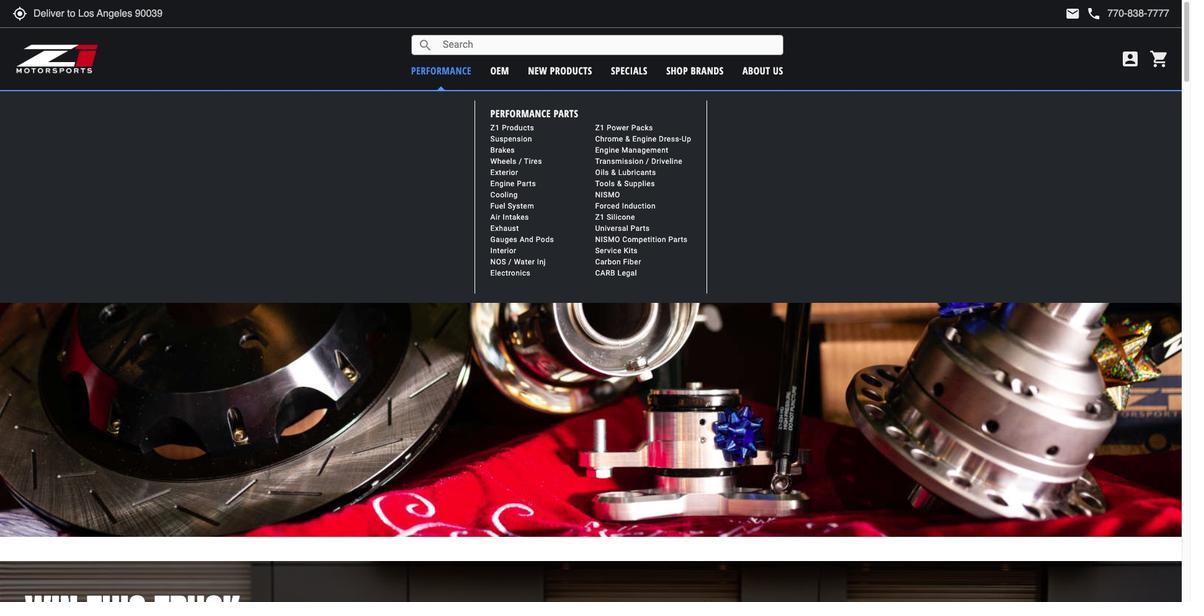 Task type: locate. For each thing, give the bounding box(es) containing it.
nismo
[[596, 190, 620, 199], [596, 235, 620, 244]]

shopping_cart link
[[1147, 49, 1170, 69]]

z1 motorsports logo image
[[16, 43, 99, 74]]

management
[[622, 146, 669, 154]]

2 horizontal spatial /
[[646, 157, 649, 165]]

shop
[[667, 64, 688, 77]]

/
[[519, 157, 522, 165], [646, 157, 649, 165], [509, 257, 512, 266]]

fiber
[[623, 257, 642, 266]]

performance link
[[411, 64, 472, 77]]

phone
[[1087, 6, 1102, 21]]

0 vertical spatial &
[[626, 134, 631, 143]]

carbon
[[596, 257, 621, 266]]

2 vertical spatial &
[[617, 179, 622, 188]]

system
[[508, 201, 535, 210]]

nismo link
[[596, 190, 620, 199]]

currently shopping: 350z (change model)
[[523, 96, 701, 109]]

wheels / tires link
[[491, 157, 542, 165]]

lubricants
[[619, 168, 656, 177]]

/ up electronics link
[[509, 257, 512, 266]]

z1
[[491, 123, 500, 132], [596, 123, 605, 132], [596, 213, 605, 221]]

z1 silicone link
[[596, 213, 635, 221]]

performance parts link
[[491, 107, 579, 121]]

z1 up suspension
[[491, 123, 500, 132]]

z1 for z1 power packs chrome & engine dress-up engine management transmission / driveline oils & lubricants tools & supplies nismo forced induction z1 silicone universal parts nismo competition parts service kits carbon fiber carb legal
[[596, 123, 605, 132]]

engine up cooling link
[[491, 179, 515, 188]]

currently
[[523, 96, 565, 109]]

0 horizontal spatial /
[[509, 257, 512, 266]]

exterior
[[491, 168, 519, 177]]

my_location
[[12, 6, 27, 21]]

driveline
[[652, 157, 683, 165]]

engine down chrome
[[596, 146, 620, 154]]

power
[[607, 123, 629, 132]]

search
[[418, 38, 433, 52]]

& right the oils
[[611, 168, 616, 177]]

z1 products suspension brakes wheels / tires exterior engine parts cooling fuel system air intakes exhaust gauges and pods interior nos / water inj electronics
[[491, 123, 554, 277]]

nismo up service
[[596, 235, 620, 244]]

0 horizontal spatial engine
[[491, 179, 515, 188]]

1 vertical spatial engine
[[596, 146, 620, 154]]

engine
[[633, 134, 657, 143], [596, 146, 620, 154], [491, 179, 515, 188]]

account_box link
[[1118, 49, 1144, 69]]

tires
[[524, 157, 542, 165]]

oem link
[[491, 64, 509, 77]]

brakes link
[[491, 146, 515, 154]]

/ inside z1 power packs chrome & engine dress-up engine management transmission / driveline oils & lubricants tools & supplies nismo forced induction z1 silicone universal parts nismo competition parts service kits carbon fiber carb legal
[[646, 157, 649, 165]]

performance parts
[[491, 107, 579, 120]]

& down the oils & lubricants link
[[617, 179, 622, 188]]

2 vertical spatial engine
[[491, 179, 515, 188]]

carb legal link
[[596, 268, 637, 277]]

oem
[[491, 64, 509, 77]]

z1 power packs link
[[596, 123, 653, 132]]

1 horizontal spatial &
[[617, 179, 622, 188]]

0 horizontal spatial &
[[611, 168, 616, 177]]

engine management link
[[596, 146, 669, 154]]

transmission / driveline link
[[596, 157, 683, 165]]

induction
[[622, 201, 656, 210]]

exhaust link
[[491, 224, 519, 232]]

tools & supplies link
[[596, 179, 655, 188]]

chrome & engine dress-up link
[[596, 134, 692, 143]]

2 horizontal spatial &
[[626, 134, 631, 143]]

0 vertical spatial nismo
[[596, 190, 620, 199]]

specials link
[[611, 64, 648, 77]]

1 horizontal spatial engine
[[596, 146, 620, 154]]

supplies
[[625, 179, 655, 188]]

service kits link
[[596, 246, 638, 255]]

brakes
[[491, 146, 515, 154]]

parts inside z1 products suspension brakes wheels / tires exterior engine parts cooling fuel system air intakes exhaust gauges and pods interior nos / water inj electronics
[[517, 179, 536, 188]]

model)
[[676, 97, 701, 109]]

&
[[626, 134, 631, 143], [611, 168, 616, 177], [617, 179, 622, 188]]

1 vertical spatial nismo
[[596, 235, 620, 244]]

chrome
[[596, 134, 623, 143]]

/ down management
[[646, 157, 649, 165]]

gauges
[[491, 235, 518, 244]]

engine up management
[[633, 134, 657, 143]]

packs
[[632, 123, 653, 132]]

z1 up chrome
[[596, 123, 605, 132]]

fuel system link
[[491, 201, 535, 210]]

2 horizontal spatial engine
[[633, 134, 657, 143]]

mail
[[1066, 6, 1081, 21]]

& down z1 power packs link
[[626, 134, 631, 143]]

carb
[[596, 268, 616, 277]]

nismo up forced
[[596, 190, 620, 199]]

engine for tires
[[491, 179, 515, 188]]

/ left tires
[[519, 157, 522, 165]]

0 vertical spatial engine
[[633, 134, 657, 143]]

universal
[[596, 224, 629, 232]]

engine inside z1 products suspension brakes wheels / tires exterior engine parts cooling fuel system air intakes exhaust gauges and pods interior nos / water inj electronics
[[491, 179, 515, 188]]

oils
[[596, 168, 609, 177]]

air intakes link
[[491, 213, 529, 221]]

new
[[528, 64, 548, 77]]

shopping_cart
[[1150, 49, 1170, 69]]

electronics
[[491, 268, 531, 277]]

oils & lubricants link
[[596, 168, 656, 177]]

exhaust
[[491, 224, 519, 232]]

forced induction link
[[596, 201, 656, 210]]

z1 inside z1 products suspension brakes wheels / tires exterior engine parts cooling fuel system air intakes exhaust gauges and pods interior nos / water inj electronics
[[491, 123, 500, 132]]

dress-
[[659, 134, 682, 143]]

(change
[[645, 97, 674, 109]]

parts up system on the left of page
[[517, 179, 536, 188]]



Task type: vqa. For each thing, say whether or not it's contained in the screenshot.
About
yes



Task type: describe. For each thing, give the bounding box(es) containing it.
nos / water inj link
[[491, 257, 546, 266]]

phone link
[[1087, 6, 1170, 21]]

mail link
[[1066, 6, 1081, 21]]

kits
[[624, 246, 638, 255]]

shopping:
[[568, 96, 614, 109]]

carbon fiber link
[[596, 257, 642, 266]]

and
[[520, 235, 534, 244]]

z1 down forced
[[596, 213, 605, 221]]

interior link
[[491, 246, 517, 255]]

water
[[514, 257, 535, 266]]

win this truck shop now to get automatically entered image
[[0, 561, 1182, 602]]

cooling
[[491, 190, 518, 199]]

2 nismo from the top
[[596, 235, 620, 244]]

tools
[[596, 179, 615, 188]]

products
[[502, 123, 534, 132]]

1 vertical spatial &
[[611, 168, 616, 177]]

about us link
[[743, 64, 784, 77]]

forced
[[596, 201, 620, 210]]

'tis the season spread some cheer with our massive selection of z1 products image
[[0, 115, 1182, 537]]

transmission
[[596, 157, 644, 165]]

specials
[[611, 64, 648, 77]]

new products link
[[528, 64, 593, 77]]

competition
[[623, 235, 667, 244]]

suspension link
[[491, 134, 532, 143]]

inj
[[537, 257, 546, 266]]

performance
[[411, 64, 472, 77]]

shop brands link
[[667, 64, 724, 77]]

suspension
[[491, 134, 532, 143]]

silicone
[[607, 213, 635, 221]]

z1 products link
[[491, 123, 534, 132]]

1 nismo from the top
[[596, 190, 620, 199]]

nos
[[491, 257, 506, 266]]

interior
[[491, 246, 517, 255]]

new products
[[528, 64, 593, 77]]

350z
[[617, 96, 641, 109]]

service
[[596, 246, 622, 255]]

fuel
[[491, 201, 506, 210]]

parts down products
[[554, 107, 579, 120]]

z1 for z1 products suspension brakes wheels / tires exterior engine parts cooling fuel system air intakes exhaust gauges and pods interior nos / water inj electronics
[[491, 123, 500, 132]]

legal
[[618, 268, 637, 277]]

account_box
[[1121, 49, 1141, 69]]

cooling link
[[491, 190, 518, 199]]

engine parts link
[[491, 179, 536, 188]]

us
[[773, 64, 784, 77]]

parts right competition
[[669, 235, 688, 244]]

up
[[682, 134, 692, 143]]

intakes
[[503, 213, 529, 221]]

Search search field
[[433, 35, 783, 55]]

electronics link
[[491, 268, 531, 277]]

about us
[[743, 64, 784, 77]]

engine for dress-
[[596, 146, 620, 154]]

exterior link
[[491, 168, 519, 177]]

1 horizontal spatial /
[[519, 157, 522, 165]]

nismo competition parts link
[[596, 235, 688, 244]]

z1 power packs chrome & engine dress-up engine management transmission / driveline oils & lubricants tools & supplies nismo forced induction z1 silicone universal parts nismo competition parts service kits carbon fiber carb legal
[[596, 123, 692, 277]]

gauges and pods link
[[491, 235, 554, 244]]

performance
[[491, 107, 551, 120]]

about
[[743, 64, 771, 77]]

universal parts link
[[596, 224, 650, 232]]

air
[[491, 213, 501, 221]]

pods
[[536, 235, 554, 244]]

mail phone
[[1066, 6, 1102, 21]]

wheels
[[491, 157, 517, 165]]

parts up nismo competition parts link
[[631, 224, 650, 232]]

brands
[[691, 64, 724, 77]]

products
[[550, 64, 593, 77]]



